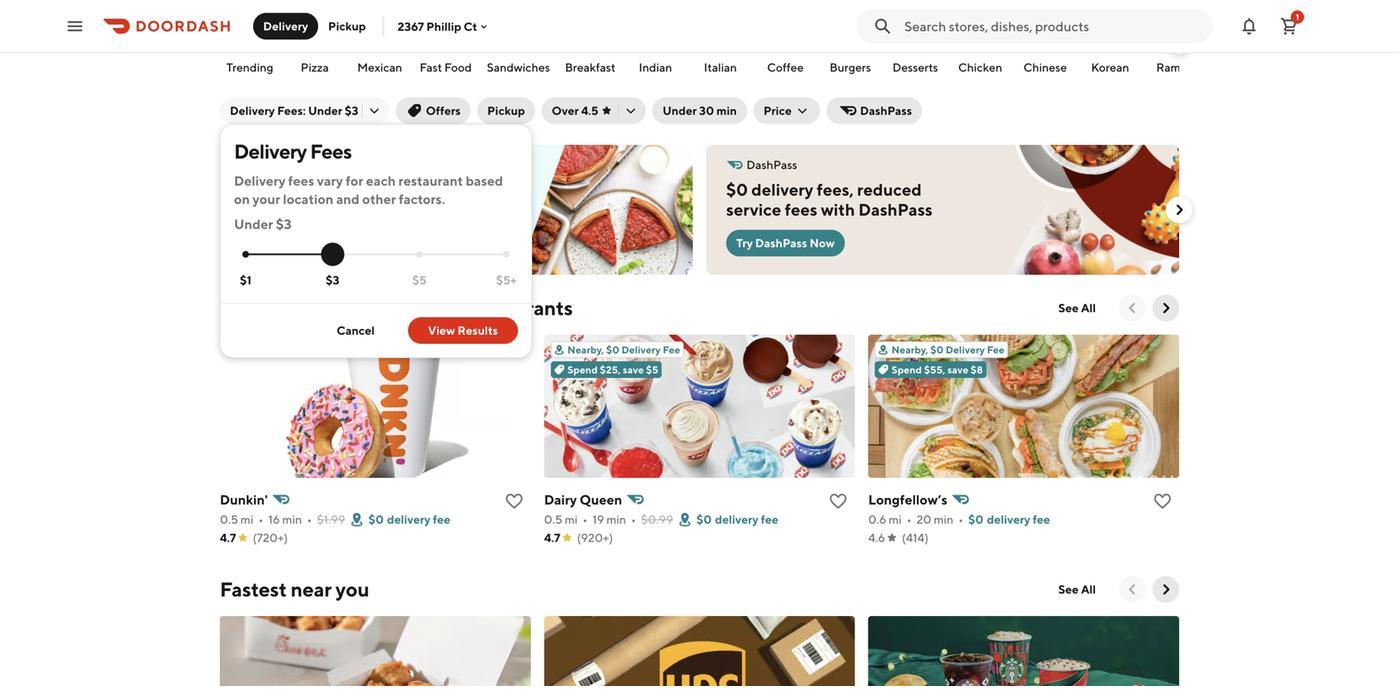 Task type: describe. For each thing, give the bounding box(es) containing it.
nearby, for longfellow's
[[892, 344, 928, 356]]

under 30 min
[[663, 104, 737, 117]]

$0 delivery fee at nearby restaurants
[[220, 296, 573, 320]]

$0 right $0.99
[[697, 513, 712, 526]]

under $3
[[234, 216, 292, 232]]

try dashpass now
[[736, 236, 835, 250]]

under for under $3
[[234, 216, 273, 232]]

4 • from the left
[[631, 513, 636, 526]]

$0 up 'spend $25, save $5'
[[606, 344, 619, 356]]

1 vertical spatial $3
[[276, 216, 292, 232]]

vary
[[317, 173, 343, 189]]

save
[[240, 184, 265, 198]]

$0 down $1
[[220, 296, 246, 320]]

italian
[[704, 60, 737, 74]]

1 horizontal spatial orders
[[423, 157, 473, 176]]

try dashpass now button
[[726, 230, 845, 257]]

with inside $0 delivery fees, reduced service fees with dashpass
[[821, 200, 855, 219]]

coffee
[[767, 60, 804, 74]]

0.5 mi • 19 min •
[[544, 513, 636, 526]]

chicken
[[958, 60, 1002, 74]]

queen
[[580, 492, 622, 508]]

0.5 for dunkin'
[[220, 513, 238, 526]]

fees
[[310, 140, 352, 163]]

$5 stars and over image
[[416, 251, 423, 258]]

see all for fastest near you
[[1058, 583, 1096, 596]]

you
[[336, 578, 369, 601]]

signup
[[442, 201, 477, 215]]

40%
[[273, 157, 309, 176]]

$5+
[[496, 273, 517, 287]]

1 • from the left
[[258, 513, 263, 526]]

$0 right 20
[[968, 513, 984, 526]]

2367 phillip ct button
[[398, 19, 491, 33]]

ramen
[[1156, 60, 1194, 74]]

19
[[593, 513, 604, 526]]

delivery inside button
[[263, 19, 308, 33]]

under for under 30 min
[[663, 104, 697, 117]]

notification bell image
[[1239, 16, 1259, 36]]

breakfast
[[565, 60, 616, 74]]

fees,
[[817, 180, 854, 199]]

$5+ stars and over image
[[503, 251, 510, 258]]

dashpass up service
[[747, 158, 797, 172]]

under 30 min button
[[653, 97, 747, 124]]

phillip
[[426, 19, 461, 33]]

factors.
[[399, 191, 445, 207]]

pizza
[[301, 60, 329, 74]]

nearby, $0 delivery fee for dairy queen
[[567, 344, 680, 356]]

try
[[736, 236, 753, 250]]

offers button
[[396, 97, 471, 124]]

see all link for fastest near you
[[1048, 576, 1106, 603]]

min for dairy queen
[[607, 513, 626, 526]]

other
[[362, 191, 396, 207]]

delivery fees: under $3
[[230, 104, 358, 117]]

get
[[240, 157, 270, 176]]

for inside the get 40% off your first 2 orders save up to $10 on orders $15+ with code 40welcome, valid for 45 days upon signup
[[351, 201, 366, 215]]

now
[[810, 236, 835, 250]]

days
[[385, 201, 410, 215]]

mi for dairy queen
[[565, 513, 578, 526]]

0 horizontal spatial $5
[[412, 273, 427, 287]]

20
[[917, 513, 931, 526]]

$1
[[240, 273, 252, 287]]

see all for $0 delivery fee at nearby restaurants
[[1058, 301, 1096, 315]]

0.6
[[868, 513, 886, 526]]

$0 delivery fee at nearby restaurants link
[[220, 295, 573, 321]]

fastest near you link
[[220, 576, 369, 603]]

to
[[284, 184, 295, 198]]

valid
[[324, 201, 349, 215]]

previous button of carousel image
[[1124, 300, 1141, 316]]

fees:
[[277, 104, 306, 117]]

over 4.5
[[552, 104, 598, 117]]

$0 up spend $55, save $8
[[930, 344, 944, 356]]

1 horizontal spatial $5
[[646, 364, 658, 376]]

dashpass inside button
[[860, 104, 912, 117]]

over 4.5 button
[[542, 97, 646, 124]]

off
[[312, 157, 334, 176]]

2 horizontal spatial $3
[[345, 104, 358, 117]]

nearby, $0 delivery fee for longfellow's
[[892, 344, 1005, 356]]

fees inside $0 delivery fees, reduced service fees with dashpass
[[785, 200, 818, 219]]

dairy
[[544, 492, 577, 508]]

1 horizontal spatial under
[[308, 104, 342, 117]]

at
[[368, 296, 386, 320]]

korean
[[1091, 60, 1129, 74]]

$0 delivery fee for dairy queen
[[697, 513, 778, 526]]

based
[[466, 173, 503, 189]]

$0.99
[[641, 513, 673, 526]]

over
[[552, 104, 579, 117]]

$0 delivery fees, reduced service fees with dashpass
[[726, 180, 933, 219]]

mi for longfellow's
[[889, 513, 902, 526]]

nearby, for dairy queen
[[567, 344, 604, 356]]

burgers
[[830, 60, 871, 74]]

chinese
[[1024, 60, 1067, 74]]

$25,
[[600, 364, 621, 376]]

spend $25, save $5
[[567, 364, 658, 376]]

3 • from the left
[[583, 513, 588, 526]]

sandwiches
[[487, 60, 550, 74]]

4.5
[[581, 104, 598, 117]]

30
[[699, 104, 714, 117]]

click to add this store to your saved list image
[[504, 491, 524, 511]]

see for $0 delivery fee at nearby restaurants
[[1058, 301, 1079, 315]]

1 horizontal spatial pickup button
[[477, 97, 535, 124]]

(414)
[[902, 531, 929, 545]]

2367
[[398, 19, 424, 33]]

2 • from the left
[[307, 513, 312, 526]]

longfellow's
[[868, 492, 947, 508]]

upon
[[412, 201, 439, 215]]

fast
[[420, 60, 442, 74]]

spend for longfellow's
[[892, 364, 922, 376]]

(920+)
[[577, 531, 613, 545]]

delivery fees
[[234, 140, 352, 163]]

with inside the get 40% off your first 2 orders save up to $10 on orders $15+ with code 40welcome, valid for 45 days upon signup
[[398, 184, 421, 198]]

your inside delivery fees vary for each restaurant based on your location and other factors.
[[253, 191, 280, 207]]

16
[[268, 513, 280, 526]]

$15+
[[371, 184, 396, 198]]



Task type: vqa. For each thing, say whether or not it's contained in the screenshot.
Molly in the Molly Baz's Favorites
no



Task type: locate. For each thing, give the bounding box(es) containing it.
view results
[[428, 324, 498, 337]]

0 horizontal spatial your
[[253, 191, 280, 207]]

pickup down sandwiches
[[487, 104, 525, 117]]

2 horizontal spatial fee
[[987, 344, 1005, 356]]

0 horizontal spatial mi
[[241, 513, 253, 526]]

fee for dairy queen
[[761, 513, 778, 526]]

1 click to add this store to your saved list image from the left
[[828, 491, 848, 511]]

min right 16
[[282, 513, 302, 526]]

1 vertical spatial your
[[253, 191, 280, 207]]

apply
[[250, 233, 282, 247]]

2 horizontal spatial mi
[[889, 513, 902, 526]]

1 horizontal spatial $3
[[326, 273, 339, 287]]

under left 30
[[663, 104, 697, 117]]

1 button
[[1273, 10, 1306, 43]]

get 40% off your first 2 orders save up to $10 on orders $15+ with code 40welcome, valid for 45 days upon signup
[[240, 157, 477, 215]]

click to add this store to your saved list image for dairy queen
[[828, 491, 848, 511]]

apply promo
[[250, 233, 321, 247]]

see all link for $0 delivery fee at nearby restaurants
[[1048, 295, 1106, 321]]

restaurant
[[399, 173, 463, 189]]

for left '45'
[[351, 201, 366, 215]]

delivery button
[[253, 13, 318, 40]]

0 vertical spatial pickup
[[328, 19, 366, 33]]

$0 delivery fee right $0.99
[[697, 513, 778, 526]]

5 • from the left
[[907, 513, 912, 526]]

trending
[[226, 60, 273, 74]]

fee for dairy queen
[[663, 344, 680, 356]]

fee for dunkin'
[[433, 513, 450, 526]]

$0 delivery fee right $1.99
[[368, 513, 450, 526]]

1 vertical spatial fees
[[785, 200, 818, 219]]

0 vertical spatial pickup button
[[318, 13, 376, 40]]

spend for dairy queen
[[567, 364, 598, 376]]

2 0.5 from the left
[[544, 513, 562, 526]]

nearby, up the $25,
[[567, 344, 604, 356]]

1 horizontal spatial on
[[319, 184, 333, 198]]

$8
[[971, 364, 983, 376]]

0 vertical spatial see all
[[1058, 301, 1096, 315]]

each
[[366, 173, 396, 189]]

fees up location
[[288, 173, 314, 189]]

see
[[1058, 301, 1079, 315], [1058, 583, 1079, 596]]

$0 delivery fee for dunkin'
[[368, 513, 450, 526]]

0 vertical spatial $3
[[345, 104, 358, 117]]

orders up code
[[423, 157, 473, 176]]

delivery inside delivery fees vary for each restaurant based on your location and other factors.
[[234, 173, 285, 189]]

for
[[346, 173, 363, 189], [351, 201, 366, 215]]

your inside the get 40% off your first 2 orders save up to $10 on orders $15+ with code 40welcome, valid for 45 days upon signup
[[337, 157, 372, 176]]

2 fee from the left
[[761, 513, 778, 526]]

location
[[283, 191, 334, 207]]

dashpass down desserts
[[860, 104, 912, 117]]

$10
[[297, 184, 317, 198]]

2 nearby, from the left
[[892, 344, 928, 356]]

2
[[410, 157, 420, 176]]

• left 20
[[907, 513, 912, 526]]

4.7 down the dairy
[[544, 531, 560, 545]]

next button of carousel image
[[1171, 32, 1188, 49], [1171, 202, 1188, 218], [1158, 300, 1174, 316], [1158, 581, 1174, 598]]

0 horizontal spatial with
[[398, 184, 421, 198]]

1 vertical spatial with
[[821, 200, 855, 219]]

mexican
[[357, 60, 402, 74]]

min right 30
[[717, 104, 737, 117]]

pickup up pizza
[[328, 19, 366, 33]]

mi down the dairy
[[565, 513, 578, 526]]

mi down dunkin'
[[241, 513, 253, 526]]

0.5
[[220, 513, 238, 526], [544, 513, 562, 526]]

delivery fees vary for each restaurant based on your location and other factors.
[[234, 173, 503, 207]]

0 horizontal spatial save
[[623, 364, 644, 376]]

1 horizontal spatial fees
[[785, 200, 818, 219]]

results
[[458, 324, 498, 337]]

nearby
[[390, 296, 458, 320]]

1 nearby, from the left
[[567, 344, 604, 356]]

0 horizontal spatial 4.7
[[220, 531, 236, 545]]

save right the $25,
[[623, 364, 644, 376]]

1 vertical spatial all
[[1081, 583, 1096, 596]]

1 horizontal spatial save
[[948, 364, 969, 376]]

1 see from the top
[[1058, 301, 1079, 315]]

0 horizontal spatial fee
[[330, 296, 364, 320]]

fee for longfellow's
[[987, 344, 1005, 356]]

0.5 mi • 16 min •
[[220, 513, 312, 526]]

0 horizontal spatial orders
[[335, 184, 369, 198]]

with down fees,
[[821, 200, 855, 219]]

all left previous button of carousel image
[[1081, 583, 1096, 596]]

$0 right $1.99
[[368, 513, 384, 526]]

1 horizontal spatial mi
[[565, 513, 578, 526]]

1 4.7 from the left
[[220, 531, 236, 545]]

1 horizontal spatial your
[[337, 157, 372, 176]]

0 vertical spatial see
[[1058, 301, 1079, 315]]

$3 up cancel
[[326, 273, 339, 287]]

0 vertical spatial fees
[[288, 173, 314, 189]]

3 mi from the left
[[889, 513, 902, 526]]

1
[[1296, 12, 1299, 22]]

min for longfellow's
[[934, 513, 954, 526]]

see all left previous button of carousel icon
[[1058, 301, 1096, 315]]

0 vertical spatial your
[[337, 157, 372, 176]]

1 vertical spatial see
[[1058, 583, 1079, 596]]

with up days
[[398, 184, 421, 198]]

1 horizontal spatial with
[[821, 200, 855, 219]]

$0
[[726, 180, 748, 199], [220, 296, 246, 320], [606, 344, 619, 356], [930, 344, 944, 356], [368, 513, 384, 526], [697, 513, 712, 526], [968, 513, 984, 526]]

service
[[726, 200, 781, 219]]

1 vertical spatial pickup button
[[477, 97, 535, 124]]

1 0.5 from the left
[[220, 513, 238, 526]]

4.7 down dunkin'
[[220, 531, 236, 545]]

nearby, $0 delivery fee up 'spend $25, save $5'
[[567, 344, 680, 356]]

fees up try dashpass now
[[785, 200, 818, 219]]

fees
[[288, 173, 314, 189], [785, 200, 818, 219]]

$3 up apply promo
[[276, 216, 292, 232]]

spend left the $25,
[[567, 364, 598, 376]]

for inside delivery fees vary for each restaurant based on your location and other factors.
[[346, 173, 363, 189]]

mi for dunkin'
[[241, 513, 253, 526]]

1 vertical spatial for
[[351, 201, 366, 215]]

ct
[[464, 19, 477, 33]]

1 horizontal spatial pickup
[[487, 104, 525, 117]]

(720+)
[[253, 531, 288, 545]]

view results button
[[408, 317, 518, 344]]

delivery inside $0 delivery fees, reduced service fees with dashpass
[[751, 180, 813, 199]]

fee
[[330, 296, 364, 320], [663, 344, 680, 356], [987, 344, 1005, 356]]

3 fee from the left
[[1033, 513, 1050, 526]]

previous button of carousel image
[[1124, 581, 1141, 598]]

1 horizontal spatial fee
[[761, 513, 778, 526]]

nearby,
[[567, 344, 604, 356], [892, 344, 928, 356]]

on inside delivery fees vary for each restaurant based on your location and other factors.
[[234, 191, 250, 207]]

near
[[291, 578, 332, 601]]

mi right 0.6
[[889, 513, 902, 526]]

0 horizontal spatial $0 delivery fee
[[368, 513, 450, 526]]

• right 20
[[959, 513, 963, 526]]

promo
[[284, 233, 321, 247]]

• left $1.99
[[307, 513, 312, 526]]

on right $10
[[319, 184, 333, 198]]

dashpass button
[[827, 97, 922, 124]]

0.6 mi • 20 min • $0 delivery fee
[[868, 513, 1050, 526]]

dashpass right 'try'
[[755, 236, 807, 250]]

0 horizontal spatial on
[[234, 191, 250, 207]]

dashpass inside $0 delivery fees, reduced service fees with dashpass
[[858, 200, 933, 219]]

2 vertical spatial $3
[[326, 273, 339, 287]]

on up under $3
[[234, 191, 250, 207]]

1 nearby, $0 delivery fee from the left
[[567, 344, 680, 356]]

apply promo button
[[240, 227, 331, 253]]

$0 up service
[[726, 180, 748, 199]]

under inside button
[[663, 104, 697, 117]]

cancel button
[[317, 317, 395, 344]]

•
[[258, 513, 263, 526], [307, 513, 312, 526], [583, 513, 588, 526], [631, 513, 636, 526], [907, 513, 912, 526], [959, 513, 963, 526]]

reduced
[[857, 180, 922, 199]]

0 horizontal spatial click to add this store to your saved list image
[[828, 491, 848, 511]]

all for fastest near you
[[1081, 583, 1096, 596]]

Store search: begin typing to search for stores available on DoorDash text field
[[904, 17, 1203, 35]]

click to add this store to your saved list image
[[828, 491, 848, 511], [1153, 491, 1173, 511]]

0 horizontal spatial 0.5
[[220, 513, 238, 526]]

orders up valid
[[335, 184, 369, 198]]

2 see all link from the top
[[1048, 576, 1106, 603]]

1 horizontal spatial nearby, $0 delivery fee
[[892, 344, 1005, 356]]

all
[[1081, 301, 1096, 315], [1081, 583, 1096, 596]]

pickup for pickup button to the right
[[487, 104, 525, 117]]

6 • from the left
[[959, 513, 963, 526]]

1 horizontal spatial fee
[[663, 344, 680, 356]]

nearby, up $55,
[[892, 344, 928, 356]]

0 vertical spatial $5
[[412, 273, 427, 287]]

dashpass
[[860, 104, 912, 117], [747, 158, 797, 172], [858, 200, 933, 219], [755, 236, 807, 250]]

under
[[308, 104, 342, 117], [663, 104, 697, 117], [234, 216, 273, 232]]

0 horizontal spatial under
[[234, 216, 273, 232]]

save left '$8'
[[948, 364, 969, 376]]

restaurants
[[462, 296, 573, 320]]

$1 stars and over image
[[242, 251, 249, 258]]

1 vertical spatial pickup
[[487, 104, 525, 117]]

0 vertical spatial all
[[1081, 301, 1096, 315]]

dashpass inside button
[[755, 236, 807, 250]]

0.5 for dairy queen
[[544, 513, 562, 526]]

food
[[444, 60, 472, 74]]

1 horizontal spatial spend
[[892, 364, 922, 376]]

2 spend from the left
[[892, 364, 922, 376]]

cancel
[[337, 324, 375, 337]]

see left previous button of carousel image
[[1058, 583, 1079, 596]]

45
[[369, 201, 383, 215]]

1 vertical spatial orders
[[335, 184, 369, 198]]

spend $55, save $8
[[892, 364, 983, 376]]

fees inside delivery fees vary for each restaurant based on your location and other factors.
[[288, 173, 314, 189]]

0.5 down dunkin'
[[220, 513, 238, 526]]

under right fees:
[[308, 104, 342, 117]]

delivery
[[751, 180, 813, 199], [387, 513, 430, 526], [715, 513, 759, 526], [987, 513, 1030, 526]]

1 horizontal spatial nearby,
[[892, 344, 928, 356]]

$5
[[412, 273, 427, 287], [646, 364, 658, 376]]

offers
[[426, 104, 461, 117]]

first
[[375, 157, 407, 176]]

$0 inside $0 delivery fees, reduced service fees with dashpass
[[726, 180, 748, 199]]

spend
[[567, 364, 598, 376], [892, 364, 922, 376]]

0 vertical spatial for
[[346, 173, 363, 189]]

see left previous button of carousel icon
[[1058, 301, 1079, 315]]

with
[[398, 184, 421, 198], [821, 200, 855, 219]]

min inside the under 30 min button
[[717, 104, 737, 117]]

2 4.7 from the left
[[544, 531, 560, 545]]

your
[[337, 157, 372, 176], [253, 191, 280, 207]]

1 vertical spatial see all
[[1058, 583, 1096, 596]]

0 horizontal spatial nearby,
[[567, 344, 604, 356]]

$5 down $5 stars and over image on the left top
[[412, 273, 427, 287]]

0 horizontal spatial spend
[[567, 364, 598, 376]]

1 $0 delivery fee from the left
[[368, 513, 450, 526]]

1 vertical spatial see all link
[[1048, 576, 1106, 603]]

see all link
[[1048, 295, 1106, 321], [1048, 576, 1106, 603]]

0 horizontal spatial $3
[[276, 216, 292, 232]]

nearby, $0 delivery fee up spend $55, save $8
[[892, 344, 1005, 356]]

save for dairy queen
[[623, 364, 644, 376]]

1 vertical spatial $5
[[646, 364, 658, 376]]

1 save from the left
[[623, 364, 644, 376]]

$5 right the $25,
[[646, 364, 658, 376]]

1 see all from the top
[[1058, 301, 1096, 315]]

min for dunkin'
[[282, 513, 302, 526]]

see for fastest near you
[[1058, 583, 1079, 596]]

2 horizontal spatial under
[[663, 104, 697, 117]]

0 horizontal spatial fees
[[288, 173, 314, 189]]

1 mi from the left
[[241, 513, 253, 526]]

see all left previous button of carousel image
[[1058, 583, 1096, 596]]

see all link left previous button of carousel icon
[[1048, 295, 1106, 321]]

save for longfellow's
[[948, 364, 969, 376]]

• left 19
[[583, 513, 588, 526]]

on
[[319, 184, 333, 198], [234, 191, 250, 207]]

1 all from the top
[[1081, 301, 1096, 315]]

price
[[764, 104, 792, 117]]

2 see all from the top
[[1058, 583, 1096, 596]]

orders
[[423, 157, 473, 176], [335, 184, 369, 198]]

4.6
[[868, 531, 885, 545]]

2 click to add this store to your saved list image from the left
[[1153, 491, 1173, 511]]

0.5 down the dairy
[[544, 513, 562, 526]]

1 spend from the left
[[567, 364, 598, 376]]

4.7 for dunkin'
[[220, 531, 236, 545]]

fastest
[[220, 578, 287, 601]]

dunkin'
[[220, 492, 268, 508]]

pickup button up pizza
[[318, 13, 376, 40]]

under up apply
[[234, 216, 273, 232]]

min right 20
[[934, 513, 954, 526]]

pickup button down sandwiches
[[477, 97, 535, 124]]

1 see all link from the top
[[1048, 295, 1106, 321]]

2 horizontal spatial fee
[[1033, 513, 1050, 526]]

trending link
[[222, 2, 278, 79]]

0 vertical spatial with
[[398, 184, 421, 198]]

0 horizontal spatial pickup button
[[318, 13, 376, 40]]

all for $0 delivery fee at nearby restaurants
[[1081, 301, 1096, 315]]

2 see from the top
[[1058, 583, 1079, 596]]

0 horizontal spatial pickup
[[328, 19, 366, 33]]

pickup for the topmost pickup button
[[328, 19, 366, 33]]

open menu image
[[65, 16, 85, 36]]

1 horizontal spatial 4.7
[[544, 531, 560, 545]]

0 horizontal spatial nearby, $0 delivery fee
[[567, 344, 680, 356]]

2 mi from the left
[[565, 513, 578, 526]]

up
[[268, 184, 281, 198]]

2 nearby, $0 delivery fee from the left
[[892, 344, 1005, 356]]

all left previous button of carousel icon
[[1081, 301, 1096, 315]]

2 items, open order cart image
[[1279, 16, 1299, 36]]

2 all from the top
[[1081, 583, 1096, 596]]

• left 16
[[258, 513, 263, 526]]

dashpass down reduced
[[858, 200, 933, 219]]

0 horizontal spatial fee
[[433, 513, 450, 526]]

see all link left previous button of carousel image
[[1048, 576, 1106, 603]]

2 save from the left
[[948, 364, 969, 376]]

• left $0.99
[[631, 513, 636, 526]]

save
[[623, 364, 644, 376], [948, 364, 969, 376]]

spend left $55,
[[892, 364, 922, 376]]

1 horizontal spatial click to add this store to your saved list image
[[1153, 491, 1173, 511]]

and
[[336, 191, 360, 207]]

2 $0 delivery fee from the left
[[697, 513, 778, 526]]

indian
[[639, 60, 672, 74]]

for up the and
[[346, 173, 363, 189]]

1 horizontal spatial $0 delivery fee
[[697, 513, 778, 526]]

0 vertical spatial see all link
[[1048, 295, 1106, 321]]

1 fee from the left
[[433, 513, 450, 526]]

code
[[423, 184, 450, 198]]

click to add this store to your saved list image for longfellow's
[[1153, 491, 1173, 511]]

on inside the get 40% off your first 2 orders save up to $10 on orders $15+ with code 40welcome, valid for 45 days upon signup
[[319, 184, 333, 198]]

40welcome,
[[240, 201, 322, 215]]

1 horizontal spatial 0.5
[[544, 513, 562, 526]]

4.7 for dairy queen
[[544, 531, 560, 545]]

min right 19
[[607, 513, 626, 526]]

0 vertical spatial orders
[[423, 157, 473, 176]]

$3 up fees
[[345, 104, 358, 117]]



